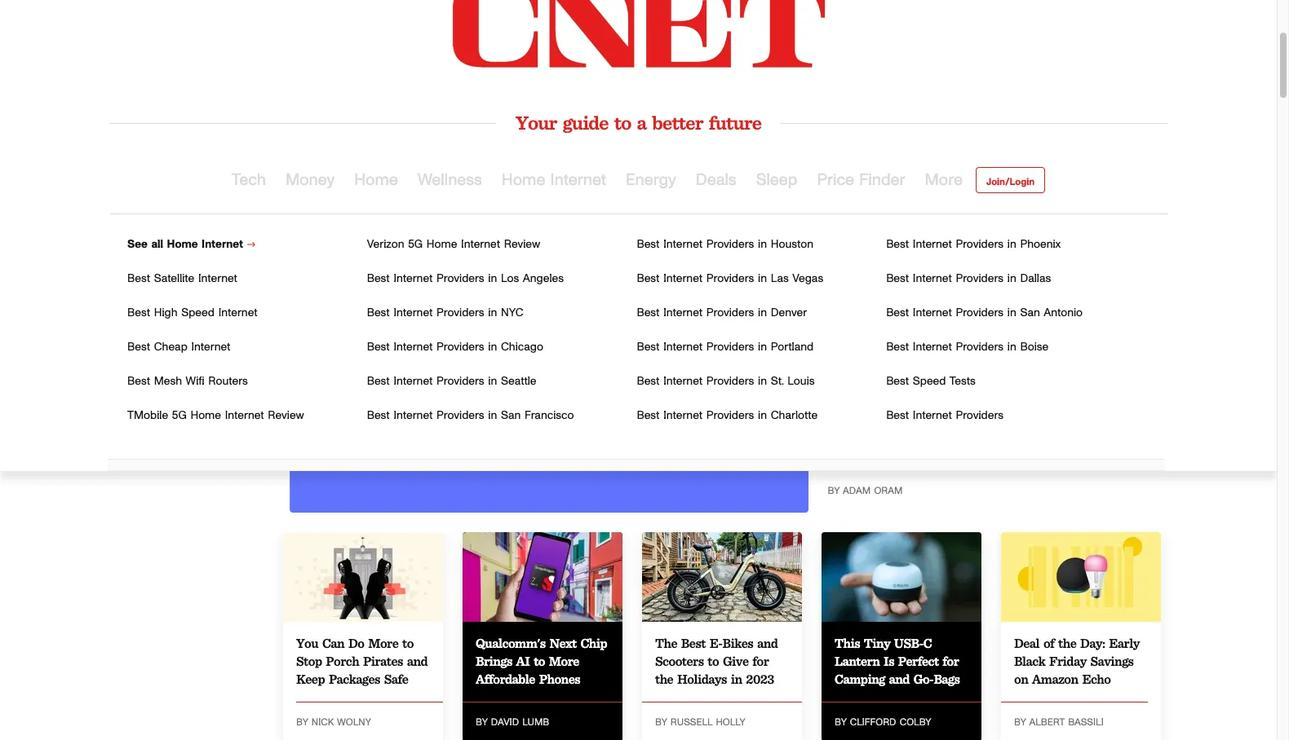 Task type: vqa. For each thing, say whether or not it's contained in the screenshot.
BOTH
no



Task type: locate. For each thing, give the bounding box(es) containing it.
internet up our in the bottom of the page
[[913, 410, 952, 422]]

future
[[709, 111, 761, 135]]

in left portland
[[758, 342, 767, 353]]

internet up best satellite internet
[[202, 239, 243, 250]]

internet for best internet providers in san francisco
[[394, 410, 433, 422]]

black down the "price finder" link
[[828, 220, 890, 252]]

2 for from the left
[[943, 654, 959, 670]]

2 vertical spatial black
[[1014, 654, 1045, 670]]

san left antonio
[[1020, 308, 1040, 319]]

sales
[[990, 418, 1020, 431]]

safe
[[384, 672, 408, 688]]

vegas
[[792, 273, 823, 285]]

best internet providers in chicago link
[[367, 342, 543, 353]]

providers down 'best internet providers in st. louis' link
[[706, 410, 754, 422]]

can
[[322, 636, 344, 652]]

1 horizontal spatial san
[[1020, 308, 1040, 319]]

best internet providers in seattle
[[367, 376, 537, 388]]

in down best internet providers in seattle
[[488, 410, 497, 422]]

providers down best internet providers in chicago link
[[437, 376, 484, 388]]

providers for best internet providers in los angeles
[[437, 273, 484, 285]]

providers up the best internet providers in las vegas
[[706, 239, 754, 250]]

providers for best internet providers in st. louis
[[706, 376, 754, 388]]

0 vertical spatial friday
[[898, 220, 972, 252]]

friday inside black friday 2023 live blog: early deals vetted by experts
[[898, 220, 972, 252]]

deals down best internet providers in phoenix
[[897, 251, 959, 283]]

best internet providers in chicago
[[367, 342, 543, 353]]

0 horizontal spatial the
[[655, 672, 673, 688]]

providers up best internet providers in charlotte link
[[706, 376, 754, 388]]

best internet providers in seattle link
[[367, 376, 537, 388]]

in for best internet providers in los angeles
[[488, 273, 497, 285]]

to up pirates
[[402, 636, 414, 652]]

providers up best internet providers in st. louis in the bottom of the page
[[706, 342, 754, 353]]

san for antonio
[[1020, 308, 1040, 319]]

internet for best internet providers in nyc
[[394, 308, 433, 319]]

louis
[[788, 376, 815, 388]]

best internet providers in denver link
[[637, 308, 807, 319]]

home down wifi
[[190, 410, 221, 422]]

review for verizon 5g home internet review
[[504, 239, 540, 250]]

home up best internet providers in los angeles
[[427, 239, 457, 250]]

0 horizontal spatial speed
[[181, 308, 215, 319]]

1 vertical spatial early
[[1109, 636, 1140, 652]]

best for best internet providers in phoenix
[[886, 239, 909, 250]]

black down deal
[[1014, 654, 1045, 670]]

best for best internet providers in los angeles
[[367, 273, 390, 285]]

bikes
[[722, 636, 753, 652]]

internet up best internet providers in las vegas 'link'
[[663, 239, 703, 250]]

internet up best internet providers in los angeles link
[[461, 239, 500, 250]]

go-
[[914, 672, 934, 688]]

internet for best internet providers in portland
[[663, 342, 703, 353]]

internet down best internet providers in chicago link
[[394, 376, 433, 388]]

by adam oram
[[828, 486, 903, 496]]

in left los
[[488, 273, 497, 285]]

in left denver
[[758, 308, 767, 319]]

0 vertical spatial 5g
[[408, 239, 423, 250]]

1 horizontal spatial 5g
[[408, 239, 423, 250]]

internet down verizon
[[394, 273, 433, 285]]

tmobile
[[127, 410, 168, 422]]

5g right tmobile
[[172, 410, 187, 422]]

internet for best internet providers in dallas
[[913, 273, 952, 285]]

early
[[828, 251, 889, 283], [1109, 636, 1140, 652]]

houston
[[771, 239, 813, 250]]

in for best internet providers in boise
[[1007, 342, 1016, 353]]

2 vertical spatial friday
[[1049, 654, 1086, 670]]

providers up vetted
[[956, 239, 1004, 250]]

providers up the best internet providers in san antonio
[[956, 273, 1004, 285]]

angeles
[[523, 273, 564, 285]]

1 for from the left
[[752, 654, 769, 670]]

0 vertical spatial early
[[828, 251, 889, 283]]

speed left tests
[[913, 376, 946, 388]]

0 vertical spatial more
[[138, 286, 161, 296]]

clifford
[[850, 718, 896, 728]]

by left russell
[[655, 718, 667, 728]]

by for the best e-bikes and scooters to give for the holidays in 2023
[[655, 718, 667, 728]]

david
[[491, 718, 519, 728]]

best cheap internet link
[[127, 342, 230, 353]]

your guide to a better future
[[516, 111, 761, 135]]

san down seattle
[[501, 410, 521, 422]]

affordable
[[476, 672, 535, 688]]

home for verizon 5g home internet review
[[427, 239, 457, 250]]

vetted
[[966, 251, 1041, 283]]

best internet providers in phoenix
[[886, 239, 1061, 250]]

antonio
[[1044, 308, 1083, 319]]

in left nyc
[[488, 308, 497, 319]]

providers for best internet providers in seattle
[[437, 376, 484, 388]]

deals down future
[[696, 172, 736, 188]]

in down give
[[731, 672, 742, 688]]

best for best internet providers in dallas
[[886, 273, 909, 285]]

discounts
[[828, 436, 884, 449]]

san for francisco
[[501, 410, 521, 422]]

friday up amazon
[[1049, 654, 1086, 670]]

providers down best internet providers in houston link
[[706, 273, 754, 285]]

2 horizontal spatial more
[[549, 654, 579, 670]]

1 horizontal spatial 2023
[[746, 672, 774, 688]]

san
[[1020, 308, 1040, 319], [501, 410, 521, 422]]

1 vertical spatial black
[[915, 418, 947, 431]]

for right give
[[752, 654, 769, 670]]

to down e-
[[708, 654, 719, 670]]

more down next
[[549, 654, 579, 670]]

best internet providers in portland
[[637, 342, 814, 353]]

in left houston
[[758, 239, 767, 250]]

home up verizon
[[354, 172, 398, 188]]

best internet providers in san antonio
[[886, 308, 1083, 319]]

the 5th-gen echo dot smart speaker and a tp-link kasa smart bulb are displayed against a yellow background. image
[[1001, 533, 1161, 622]]

in left chicago
[[488, 342, 497, 353]]

scooters
[[655, 654, 704, 670]]

internet up best speed tests link
[[913, 342, 952, 353]]

you can do more to stop porch pirates and keep packages safe
[[296, 636, 428, 688]]

1 horizontal spatial more
[[368, 636, 398, 652]]

early up "savings"
[[1109, 636, 1140, 652]]

0 vertical spatial speed
[[181, 308, 215, 319]]

to
[[614, 111, 631, 135], [402, 636, 414, 652], [534, 654, 545, 670], [708, 654, 719, 670]]

by left clifford
[[835, 718, 846, 728]]

providers for best internet providers
[[956, 410, 1004, 422]]

by for deal of the day: early black friday savings on amazon echo
[[1014, 718, 1026, 728]]

1 vertical spatial san
[[501, 410, 521, 422]]

best high speed internet
[[127, 308, 257, 319]]

2023 for 17,
[[183, 214, 225, 237]]

in for best internet providers in san antonio
[[1007, 308, 1016, 319]]

verizon 5g home internet review
[[367, 239, 540, 250]]

0 horizontal spatial black
[[828, 220, 890, 252]]

in left the dallas
[[1007, 273, 1016, 285]]

best internet providers in houston link
[[637, 239, 813, 250]]

amazon
[[1032, 672, 1078, 688]]

colby
[[900, 718, 931, 728]]

best internet providers in san francisco link
[[367, 410, 574, 422]]

internet up best internet providers in chicago link
[[394, 308, 433, 319]]

for inside "the best e-bikes and scooters to give for the holidays in 2023"
[[752, 654, 769, 670]]

friday
[[898, 220, 972, 252], [951, 418, 986, 431], [1049, 654, 1086, 670]]

1 vertical spatial 5g
[[172, 410, 187, 422]]

internet up best internet providers in dallas
[[913, 239, 952, 250]]

by left albert
[[1014, 718, 1026, 728]]

trending
[[863, 418, 911, 431]]

0 vertical spatial black
[[828, 220, 890, 252]]

providers down "best internet providers in san antonio" link
[[956, 342, 1004, 353]]

2023
[[183, 214, 225, 237], [980, 220, 1036, 252], [746, 672, 774, 688]]

internet for best internet providers in phoenix
[[913, 239, 952, 250]]

sleep
[[756, 172, 798, 188]]

1 horizontal spatial early
[[1109, 636, 1140, 652]]

2023 for friday
[[980, 220, 1036, 252]]

in inside "the best e-bikes and scooters to give for the holidays in 2023"
[[731, 672, 742, 688]]

wellness
[[418, 172, 482, 188]]

deals
[[696, 172, 736, 188], [897, 251, 959, 283]]

0 vertical spatial deals
[[696, 172, 736, 188]]

and up 'safe'
[[407, 654, 428, 670]]

and inside "the best e-bikes and scooters to give for the holidays in 2023"
[[757, 636, 778, 652]]

5g right verizon
[[408, 239, 423, 250]]

internet down guide
[[550, 172, 606, 188]]

internet for best internet providers in chicago
[[394, 342, 433, 353]]

to right ai
[[534, 654, 545, 670]]

internet down best internet providers in denver
[[663, 342, 703, 353]]

best for best internet providers in st. louis
[[637, 376, 660, 388]]

learn
[[110, 286, 135, 296]]

by left david at the left of the page
[[476, 718, 487, 728]]

0 vertical spatial review
[[504, 239, 540, 250]]

for up bags
[[943, 654, 959, 670]]

0 horizontal spatial san
[[501, 410, 521, 422]]

teeny tiny handheld lamp for camping or go bag. image
[[822, 533, 982, 622]]

internet for best internet providers in charlotte
[[663, 410, 703, 422]]

internet up best internet providers in denver link
[[663, 273, 703, 285]]

in down vetted
[[1007, 308, 1016, 319]]

1 vertical spatial friday
[[951, 418, 986, 431]]

deal
[[983, 436, 1008, 449]]

savings
[[1090, 654, 1134, 670]]

holidays
[[677, 672, 727, 688]]

the right of
[[1058, 636, 1076, 652]]

to inside the qualcomm's next chip brings ai to more affordable phones
[[534, 654, 545, 670]]

and inside shop trending black friday sales and hand-picked discounts from our expert deal hunters.
[[1024, 418, 1046, 431]]

in for best internet providers in houston
[[758, 239, 767, 250]]

internet up wifi
[[191, 342, 230, 353]]

home down your
[[502, 172, 545, 188]]

and up hunters.
[[1024, 418, 1046, 431]]

by left nick
[[296, 718, 308, 728]]

expert
[[943, 436, 979, 449]]

0 vertical spatial san
[[1020, 308, 1040, 319]]

more inside 'you can do more to stop porch pirates and keep packages safe'
[[368, 636, 398, 652]]

more right learn on the left top of the page
[[138, 286, 161, 296]]

providers up best internet providers in seattle link
[[437, 342, 484, 353]]

in for best internet providers in denver
[[758, 308, 767, 319]]

qualcomm's next chip brings ai to more affordable phones
[[476, 636, 607, 688]]

speed down 'learn more' link
[[181, 308, 215, 319]]

routers
[[208, 376, 248, 388]]

a hand holds a phone with an image of a chip labeled snapdragon 7 gen 3, in front of a background of colorful apartments. image
[[463, 533, 623, 622]]

1 horizontal spatial review
[[504, 239, 540, 250]]

best internet providers
[[886, 410, 1004, 422]]

wifi
[[186, 376, 204, 388]]

friday inside shop trending black friday sales and hand-picked discounts from our expert deal hunters.
[[951, 418, 986, 431]]

best inside "the best e-bikes and scooters to give for the holidays in 2023"
[[681, 636, 706, 652]]

best for best high speed internet
[[127, 308, 150, 319]]

1 vertical spatial the
[[655, 672, 673, 688]]

best for best internet providers in denver
[[637, 308, 660, 319]]

providers down best internet providers in seattle
[[437, 410, 484, 422]]

black inside black friday 2023 live blog: early deals vetted by experts
[[828, 220, 890, 252]]

best for best internet providers in san antonio
[[886, 308, 909, 319]]

best for best internet providers in nyc
[[367, 308, 390, 319]]

usb-
[[894, 636, 923, 652]]

all
[[151, 239, 163, 250]]

more up pirates
[[368, 636, 398, 652]]

0 horizontal spatial early
[[828, 251, 889, 283]]

0 horizontal spatial review
[[268, 410, 304, 422]]

by albert bassili
[[1014, 718, 1104, 728]]

1 horizontal spatial for
[[943, 654, 959, 670]]

best
[[637, 239, 660, 250], [886, 239, 909, 250], [127, 273, 150, 285], [367, 273, 390, 285], [637, 273, 660, 285], [886, 273, 909, 285], [127, 308, 150, 319], [367, 308, 390, 319], [637, 308, 660, 319], [886, 308, 909, 319], [127, 342, 150, 353], [367, 342, 390, 353], [637, 342, 660, 353], [886, 342, 909, 353], [127, 376, 150, 388], [367, 376, 390, 388], [637, 376, 660, 388], [886, 376, 909, 388], [367, 410, 390, 422], [637, 410, 660, 422], [886, 410, 909, 422], [681, 636, 706, 652]]

0 vertical spatial the
[[1058, 636, 1076, 652]]

1 horizontal spatial speed
[[913, 376, 946, 388]]

internet down best internet providers in seattle link
[[394, 410, 433, 422]]

internet down best internet providers in phoenix link at the top of the page
[[913, 273, 952, 285]]

best for best internet providers
[[886, 410, 909, 422]]

by for you can do more to stop porch pirates and keep packages safe
[[296, 718, 308, 728]]

1 horizontal spatial black
[[915, 418, 947, 431]]

early right vegas
[[828, 251, 889, 283]]

best internet providers in st. louis link
[[637, 376, 815, 388]]

best for best internet providers in seattle
[[367, 376, 390, 388]]

2 horizontal spatial 2023
[[980, 220, 1036, 252]]

providers for best internet providers in dallas
[[956, 273, 1004, 285]]

black up our in the bottom of the page
[[915, 418, 947, 431]]

2 horizontal spatial black
[[1014, 654, 1045, 670]]

in left boise
[[1007, 342, 1016, 353]]

2023 inside black friday 2023 live blog: early deals vetted by experts
[[980, 220, 1036, 252]]

by
[[828, 486, 840, 496], [296, 718, 308, 728], [476, 718, 487, 728], [655, 718, 667, 728], [835, 718, 846, 728], [1014, 718, 1026, 728]]

providers down verizon 5g home internet review
[[437, 273, 484, 285]]

1 vertical spatial more
[[368, 636, 398, 652]]

best internet providers in portland link
[[637, 342, 814, 353]]

providers for best internet providers in houston
[[706, 239, 754, 250]]

internet up the best internet providers in boise link
[[913, 308, 952, 319]]

0 horizontal spatial 5g
[[172, 410, 187, 422]]

in left the las at right
[[758, 273, 767, 285]]

internet up best internet providers in portland
[[663, 308, 703, 319]]

internet down best internet providers in nyc link
[[394, 342, 433, 353]]

in
[[758, 239, 767, 250], [1007, 239, 1016, 250], [488, 273, 497, 285], [758, 273, 767, 285], [1007, 273, 1016, 285], [488, 308, 497, 319], [758, 308, 767, 319], [1007, 308, 1016, 319], [488, 342, 497, 353], [758, 342, 767, 353], [1007, 342, 1016, 353], [488, 376, 497, 388], [758, 376, 767, 388], [488, 410, 497, 422], [758, 410, 767, 422], [731, 672, 742, 688]]

in up vetted
[[1007, 239, 1016, 250]]

see all home internet link
[[127, 239, 255, 250]]

1 horizontal spatial deals
[[897, 251, 959, 283]]

los
[[501, 273, 519, 285]]

early inside deal of the day: early black friday savings on amazon echo
[[1109, 636, 1140, 652]]

to inside "the best e-bikes and scooters to give for the holidays in 2023"
[[708, 654, 719, 670]]

2 vertical spatial more
[[549, 654, 579, 670]]

black inside shop trending black friday sales and hand-picked discounts from our expert deal hunters.
[[915, 418, 947, 431]]

by for qualcomm's next chip brings ai to more affordable phones
[[476, 718, 487, 728]]

for
[[752, 654, 769, 670], [943, 654, 959, 670]]

providers down best internet providers in dallas
[[956, 308, 1004, 319]]

internet for best internet providers in houston
[[663, 239, 703, 250]]

the
[[1058, 636, 1076, 652], [655, 672, 673, 688]]

internet down best internet providers in st. louis in the bottom of the page
[[663, 410, 703, 422]]

in left seattle
[[488, 376, 497, 388]]

tmobile 5g home internet review link
[[127, 410, 304, 422]]

to inside 'you can do more to stop porch pirates and keep packages safe'
[[402, 636, 414, 652]]

home down nov. 17, 2023
[[167, 239, 198, 250]]

the down scooters
[[655, 672, 673, 688]]

deals inside black friday 2023 live blog: early deals vetted by experts
[[897, 251, 959, 283]]

1 horizontal spatial the
[[1058, 636, 1076, 652]]

friday up expert on the right of the page
[[951, 418, 986, 431]]

5g for tmobile
[[172, 410, 187, 422]]

1 vertical spatial deals
[[897, 251, 959, 283]]

picked
[[1085, 418, 1123, 431]]

porch
[[326, 654, 359, 670]]

home for see all home internet
[[167, 239, 198, 250]]

friday up best internet providers in dallas
[[898, 220, 972, 252]]

1 vertical spatial review
[[268, 410, 304, 422]]

tech
[[232, 172, 266, 188]]

and down is on the right of page
[[889, 672, 910, 688]]

best speed tests link
[[886, 376, 976, 388]]

and right bikes
[[757, 636, 778, 652]]

shop trending black friday sales and hand-picked discounts from our expert deal hunters.
[[828, 418, 1123, 449]]

internet for best internet providers in los angeles
[[394, 273, 433, 285]]

best internet providers in charlotte
[[637, 410, 818, 422]]

best for best internet providers in houston
[[637, 239, 660, 250]]

in left the st.
[[758, 376, 767, 388]]

chicago
[[501, 342, 543, 353]]

in for best internet providers in seattle
[[488, 376, 497, 388]]

black friday 2023 live blog: early deals vetted by experts
[[828, 220, 1156, 314]]

providers up deal
[[956, 410, 1004, 422]]

internet for best internet providers
[[913, 410, 952, 422]]

a
[[637, 111, 646, 135]]

best for best speed tests
[[886, 376, 909, 388]]

best for best internet providers in boise
[[886, 342, 909, 353]]

in left charlotte
[[758, 410, 767, 422]]

home internet
[[502, 172, 606, 188]]

0 horizontal spatial for
[[752, 654, 769, 670]]

providers down best internet providers in los angeles
[[437, 308, 484, 319]]

this
[[835, 636, 860, 652]]

and inside 'you can do more to stop porch pirates and keep packages safe'
[[407, 654, 428, 670]]

providers down best internet providers in las vegas 'link'
[[706, 308, 754, 319]]

internet down best internet providers in portland link
[[663, 376, 703, 388]]

russell
[[671, 718, 712, 728]]

1 vertical spatial speed
[[913, 376, 946, 388]]

0 horizontal spatial 2023
[[183, 214, 225, 237]]



Task type: describe. For each thing, give the bounding box(es) containing it.
best for best satellite internet
[[127, 273, 150, 285]]

by left adam
[[828, 486, 840, 496]]

bassili
[[1068, 718, 1104, 728]]

internet for best internet providers in boise
[[913, 342, 952, 353]]

pirates
[[363, 654, 403, 670]]

ai
[[516, 654, 530, 670]]

best internet providers in st. louis
[[637, 376, 815, 388]]

providers for best internet providers in boise
[[956, 342, 1004, 353]]

by nick wolny
[[296, 718, 371, 728]]

by david lumb
[[476, 718, 549, 728]]

providers for best internet providers in charlotte
[[706, 410, 754, 422]]

best internet providers in los angeles
[[367, 273, 564, 285]]

stop
[[296, 654, 322, 670]]

join/login
[[986, 177, 1035, 187]]

in for best internet providers in las vegas
[[758, 273, 767, 285]]

day:
[[1080, 636, 1105, 652]]

providers for best internet providers in nyc
[[437, 308, 484, 319]]

nov. 17, 2023
[[110, 214, 225, 237]]

internet for best internet providers in st. louis
[[663, 376, 703, 388]]

adam
[[843, 486, 871, 496]]

heybike ranger s hero image
[[642, 533, 802, 622]]

price
[[817, 172, 854, 188]]

0 horizontal spatial deals
[[696, 172, 736, 188]]

to left a
[[614, 111, 631, 135]]

best internet providers in los angeles link
[[367, 273, 564, 285]]

energy
[[626, 172, 676, 188]]

e-
[[710, 636, 722, 652]]

internet for best internet providers in denver
[[663, 308, 703, 319]]

0 horizontal spatial more
[[138, 286, 161, 296]]

internet down 'learn more' link
[[218, 308, 257, 319]]

black inside deal of the day: early black friday savings on amazon echo
[[1014, 654, 1045, 670]]

c
[[923, 636, 932, 652]]

guide
[[563, 111, 608, 135]]

of
[[1043, 636, 1054, 652]]

early inside black friday 2023 live blog: early deals vetted by experts
[[828, 251, 889, 283]]

providers for best internet providers in phoenix
[[956, 239, 1004, 250]]

internet for best internet providers in las vegas
[[663, 273, 703, 285]]

price finder
[[817, 172, 905, 188]]

2023 inside "the best e-bikes and scooters to give for the holidays in 2023"
[[746, 672, 774, 688]]

best for best cheap internet
[[127, 342, 150, 353]]

providers for best internet providers in portland
[[706, 342, 754, 353]]

you
[[296, 636, 318, 652]]

home for tmobile 5g home internet review
[[190, 410, 221, 422]]

the best e-bikes and scooters to give for the holidays in 2023
[[655, 636, 778, 688]]

providers for best internet providers in san antonio
[[956, 308, 1004, 319]]

from
[[888, 436, 915, 449]]

camping
[[835, 672, 885, 688]]

see
[[127, 239, 148, 250]]

more inside the qualcomm's next chip brings ai to more affordable phones
[[549, 654, 579, 670]]

verizon 5g home internet review link
[[367, 239, 540, 250]]

in for best internet providers in phoenix
[[1007, 239, 1016, 250]]

learn more
[[110, 286, 161, 296]]

best internet providers in nyc
[[367, 308, 524, 319]]

in for best internet providers in san francisco
[[488, 410, 497, 422]]

tiny
[[864, 636, 890, 652]]

internet down routers
[[225, 410, 264, 422]]

oram
[[874, 486, 903, 496]]

by russell holly
[[655, 718, 746, 728]]

best internet providers in houston
[[637, 239, 813, 250]]

in for best internet providers in nyc
[[488, 308, 497, 319]]

the inside "the best e-bikes and scooters to give for the holidays in 2023"
[[655, 672, 673, 688]]

best internet providers in nyc link
[[367, 308, 524, 319]]

in for best internet providers in chicago
[[488, 342, 497, 353]]

best internet providers in las vegas link
[[637, 273, 823, 285]]

internet up best high speed internet link
[[198, 273, 237, 285]]

blog:
[[1101, 220, 1156, 252]]

finder
[[859, 172, 905, 188]]

best speed tests
[[886, 376, 976, 388]]

best for best mesh wifi routers
[[127, 376, 150, 388]]

st.
[[771, 376, 784, 388]]

by clifford colby
[[835, 718, 931, 728]]

nick
[[312, 718, 334, 728]]

5g for verizon
[[408, 239, 423, 250]]

and inside this tiny usb-c lantern is perfect for camping and go-bags
[[889, 672, 910, 688]]

see all home internet
[[127, 239, 247, 250]]

denver
[[771, 308, 807, 319]]

deal
[[1014, 636, 1040, 652]]

providers for best internet providers in san francisco
[[437, 410, 484, 422]]

deal of the day: early black friday savings on amazon echo
[[1014, 636, 1140, 688]]

more
[[925, 172, 963, 188]]

internet for best internet providers in seattle
[[394, 376, 433, 388]]

in for best internet providers in dallas
[[1007, 273, 1016, 285]]

join/login button
[[976, 167, 1045, 193]]

hunters.
[[1012, 436, 1059, 449]]

by
[[1049, 251, 1076, 283]]

best cheap internet
[[127, 342, 230, 353]]

live
[[1044, 220, 1093, 252]]

best high speed internet link
[[127, 308, 257, 319]]

best for best internet providers in charlotte
[[637, 410, 660, 422]]

verizon
[[367, 239, 404, 250]]

tmobile 5g home internet review
[[127, 410, 304, 422]]

cheap
[[154, 342, 187, 353]]

seattle
[[501, 376, 537, 388]]

best mesh wifi routers
[[127, 376, 248, 388]]

in for best internet providers in portland
[[758, 342, 767, 353]]

black friday live blog 2023 2.png image
[[289, 221, 808, 513]]

your
[[516, 111, 557, 135]]

best for best internet providers in portland
[[637, 342, 660, 353]]

the inside deal of the day: early black friday savings on amazon echo
[[1058, 636, 1076, 652]]

phones
[[539, 672, 580, 688]]

best for best internet providers in las vegas
[[637, 273, 660, 285]]

las
[[771, 273, 789, 285]]

providers for best internet providers in las vegas
[[706, 273, 754, 285]]

review for tmobile 5g home internet review
[[268, 410, 304, 422]]

nyc
[[501, 308, 524, 319]]

high
[[154, 308, 178, 319]]

best internet providers in boise
[[886, 342, 1049, 353]]

the
[[655, 636, 677, 652]]

providers for best internet providers in denver
[[706, 308, 754, 319]]

providers for best internet providers in chicago
[[437, 342, 484, 353]]

this tiny usb-c lantern is perfect for camping and go-bags
[[835, 636, 960, 688]]

best internet providers in charlotte link
[[637, 410, 818, 422]]

internet for home internet
[[550, 172, 606, 188]]

for inside this tiny usb-c lantern is perfect for camping and go-bags
[[943, 654, 959, 670]]

by for this tiny usb-c lantern is perfect for camping and go-bags
[[835, 718, 846, 728]]

in for best internet providers in st. louis
[[758, 376, 767, 388]]

keep
[[296, 672, 325, 688]]

experts
[[828, 282, 916, 314]]

francisco
[[525, 410, 574, 422]]

internet for best internet providers in san antonio
[[913, 308, 952, 319]]

in for best internet providers in charlotte
[[758, 410, 767, 422]]

best for best internet providers in san francisco
[[367, 410, 390, 422]]

albert
[[1029, 718, 1065, 728]]

satellite
[[154, 273, 194, 285]]

bags
[[934, 672, 960, 688]]

best for best internet providers in chicago
[[367, 342, 390, 353]]

nov.
[[110, 214, 149, 237]]

porch theft image
[[283, 533, 443, 622]]

price finder link
[[817, 154, 905, 206]]

brings
[[476, 654, 512, 670]]

best internet providers in boise link
[[886, 342, 1049, 353]]

friday inside deal of the day: early black friday savings on amazon echo
[[1049, 654, 1086, 670]]



